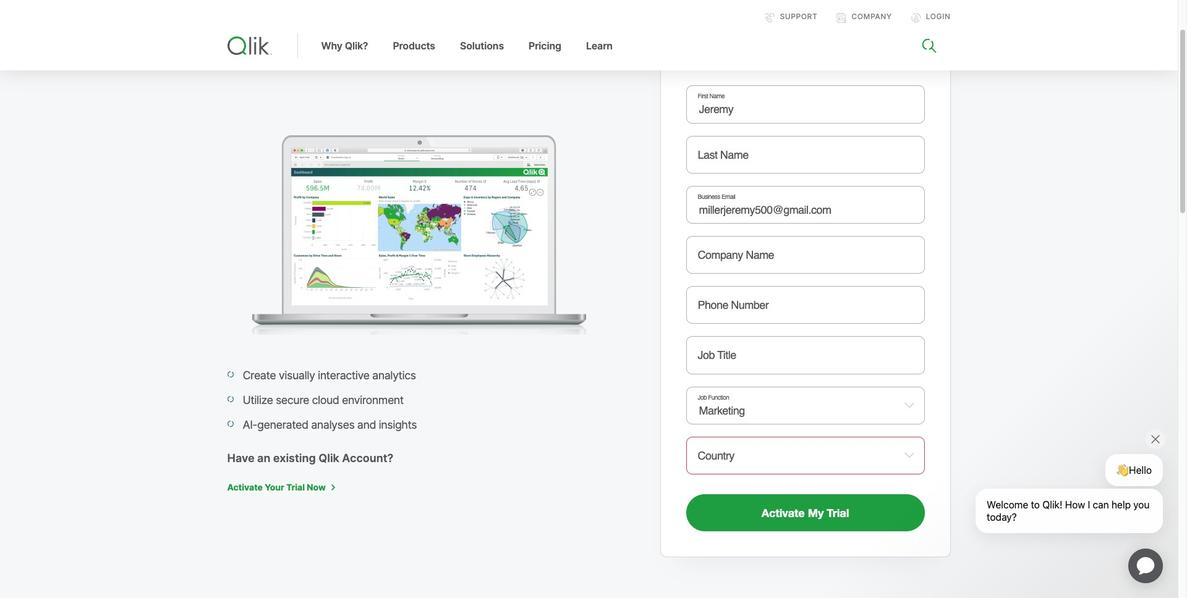 Task type: vqa. For each thing, say whether or not it's contained in the screenshot.
first DATA INTEGRATION PLATFORM  - QLIK image from the bottom
no



Task type: describe. For each thing, give the bounding box(es) containing it.
products button
[[381, 40, 448, 70]]

create visually interactive analytics
[[243, 369, 416, 382]]

business
[[698, 193, 720, 200]]

first name
[[698, 92, 725, 100]]

analyses
[[311, 419, 354, 432]]

ai-
[[243, 419, 257, 432]]

support image
[[765, 13, 775, 23]]

business email
[[698, 193, 735, 200]]

Business Email email field
[[686, 186, 925, 224]]

utilize
[[243, 394, 273, 407]]

free
[[381, 14, 433, 45]]

activate your trial now link
[[227, 482, 335, 493]]

learn button
[[574, 40, 625, 70]]

support link
[[765, 12, 818, 23]]

insights
[[379, 419, 417, 432]]

title
[[717, 349, 736, 362]]

qlik image
[[227, 36, 272, 55]]

ai-generated analyses and insights
[[243, 419, 417, 432]]

an
[[257, 452, 270, 465]]

pricing
[[529, 40, 561, 52]]

company image
[[837, 13, 847, 23]]

image of a laptop showing a rich qlik sense dashboard on the monitor image
[[227, 125, 611, 346]]

login image
[[911, 13, 921, 23]]

my
[[808, 506, 824, 520]]

secure
[[276, 394, 309, 407]]

phone
[[698, 299, 728, 312]]

activate my trial
[[762, 506, 849, 520]]

support
[[780, 12, 818, 21]]

solutions
[[460, 40, 504, 52]]

have an existing qlik account?
[[227, 452, 393, 465]]

of
[[495, 14, 519, 45]]

solutions button
[[448, 40, 516, 70]]

activate your trial now
[[227, 482, 326, 493]]

country
[[698, 449, 734, 462]]

company name
[[698, 249, 774, 262]]

generated
[[257, 419, 308, 432]]

job function
[[698, 394, 729, 401]]

email
[[722, 193, 735, 200]]

trial inside launch your free trial of qlik sense
[[439, 14, 489, 45]]

phone number
[[698, 299, 769, 312]]

number
[[731, 299, 769, 312]]

your for activate
[[265, 482, 284, 493]]

login
[[926, 12, 951, 21]]

company link
[[837, 12, 892, 23]]

activate for activate your trial now
[[227, 482, 263, 493]]

job for job title
[[698, 349, 715, 362]]



Task type: locate. For each thing, give the bounding box(es) containing it.
1 vertical spatial trial
[[286, 482, 305, 493]]

create
[[243, 369, 276, 382]]

job left title
[[698, 349, 715, 362]]

0 horizontal spatial qlik
[[319, 452, 339, 465]]

Last Name text field
[[686, 136, 925, 174]]

0 vertical spatial company
[[852, 12, 892, 21]]

0 vertical spatial activate
[[227, 482, 263, 493]]

analytics
[[372, 369, 416, 382]]

name for first name
[[710, 92, 725, 100]]

qlik?
[[345, 40, 368, 52]]

why qlik? button
[[309, 40, 381, 70]]

trial
[[439, 14, 489, 45], [286, 482, 305, 493], [827, 506, 849, 520]]

qlik right the of
[[524, 14, 570, 45]]

1 horizontal spatial activate
[[762, 506, 805, 520]]

name right "last"
[[720, 148, 749, 161]]

1 vertical spatial name
[[720, 148, 749, 161]]

your right ®
[[320, 14, 375, 45]]

and
[[357, 419, 376, 432]]

last name
[[698, 148, 749, 161]]

1 job from the top
[[698, 349, 715, 362]]

name for company name
[[746, 249, 774, 262]]

1 vertical spatial activate
[[762, 506, 805, 520]]

0 vertical spatial your
[[320, 14, 375, 45]]

Company Name text field
[[686, 236, 925, 274]]

2 vertical spatial trial
[[827, 506, 849, 520]]

2 horizontal spatial trial
[[827, 506, 849, 520]]

cloud
[[312, 394, 339, 407]]

existing
[[273, 452, 316, 465]]

0 vertical spatial qlik
[[524, 14, 570, 45]]

1 vertical spatial job
[[698, 394, 707, 401]]

your down an
[[265, 482, 284, 493]]

why qlik?
[[321, 40, 368, 52]]

your inside launch your free trial of qlik sense
[[320, 14, 375, 45]]

activate down have in the bottom left of the page
[[227, 482, 263, 493]]

company for company name
[[698, 249, 743, 262]]

trial left now
[[286, 482, 305, 493]]

name
[[710, 92, 725, 100], [720, 148, 749, 161], [746, 249, 774, 262]]

trial right my
[[827, 506, 849, 520]]

environment
[[342, 394, 404, 407]]

0 horizontal spatial trial
[[286, 482, 305, 493]]

0 horizontal spatial company
[[698, 249, 743, 262]]

activate
[[227, 482, 263, 493], [762, 506, 805, 520]]

have
[[227, 452, 255, 465]]

0 vertical spatial job
[[698, 349, 715, 362]]

1 horizontal spatial your
[[320, 14, 375, 45]]

0 vertical spatial name
[[710, 92, 725, 100]]

your for launch
[[320, 14, 375, 45]]

trial inside button
[[827, 506, 849, 520]]

activate my trial button
[[686, 495, 925, 532]]

function
[[708, 394, 729, 401]]

1 vertical spatial company
[[698, 249, 743, 262]]

1 horizontal spatial qlik
[[524, 14, 570, 45]]

account?
[[342, 452, 393, 465]]

0 horizontal spatial your
[[265, 482, 284, 493]]

0 horizontal spatial activate
[[227, 482, 263, 493]]

pricing button
[[516, 40, 574, 70]]

®
[[301, 43, 311, 61]]

name up number
[[746, 249, 774, 262]]

launch
[[227, 14, 315, 45]]

job for job function
[[698, 394, 707, 401]]

trial left the of
[[439, 14, 489, 45]]

job
[[698, 349, 715, 362], [698, 394, 707, 401]]

name right first at the top right of the page
[[710, 92, 725, 100]]

application
[[1114, 534, 1178, 599]]

Job Title text field
[[686, 337, 925, 374]]

utilize secure cloud environment
[[243, 394, 404, 407]]

trial for activate my trial
[[827, 506, 849, 520]]

products
[[393, 40, 435, 52]]

job title
[[698, 349, 736, 362]]

qlik up now
[[319, 452, 339, 465]]

activate inside button
[[762, 506, 805, 520]]

company
[[852, 12, 892, 21], [698, 249, 743, 262]]

qlik inside launch your free trial of qlik sense
[[524, 14, 570, 45]]

activate left my
[[762, 506, 805, 520]]

activate for activate my trial
[[762, 506, 805, 520]]

visually
[[279, 369, 315, 382]]

interactive
[[318, 369, 370, 382]]

2 vertical spatial name
[[746, 249, 774, 262]]

qlik
[[524, 14, 570, 45], [319, 452, 339, 465]]

sense
[[227, 45, 301, 76]]

trial for activate your trial now
[[286, 482, 305, 493]]

first
[[698, 92, 708, 100]]

now
[[307, 482, 326, 493]]

1 horizontal spatial trial
[[439, 14, 489, 45]]

1 vertical spatial your
[[265, 482, 284, 493]]

1 horizontal spatial company
[[852, 12, 892, 21]]

job left the function
[[698, 394, 707, 401]]

company right company icon
[[852, 12, 892, 21]]

your
[[320, 14, 375, 45], [265, 482, 284, 493]]

1 vertical spatial qlik
[[319, 452, 339, 465]]

2 job from the top
[[698, 394, 707, 401]]

company for company
[[852, 12, 892, 21]]

launch your free trial of qlik sense
[[227, 14, 570, 76]]

0 vertical spatial trial
[[439, 14, 489, 45]]

login link
[[911, 12, 951, 23]]

name for last name
[[720, 148, 749, 161]]

why
[[321, 40, 342, 52]]

Phone Number telephone field
[[686, 286, 925, 324]]

learn
[[586, 40, 613, 52]]

company up phone at right
[[698, 249, 743, 262]]

last
[[698, 148, 718, 161]]

First Name text field
[[686, 86, 925, 123]]



